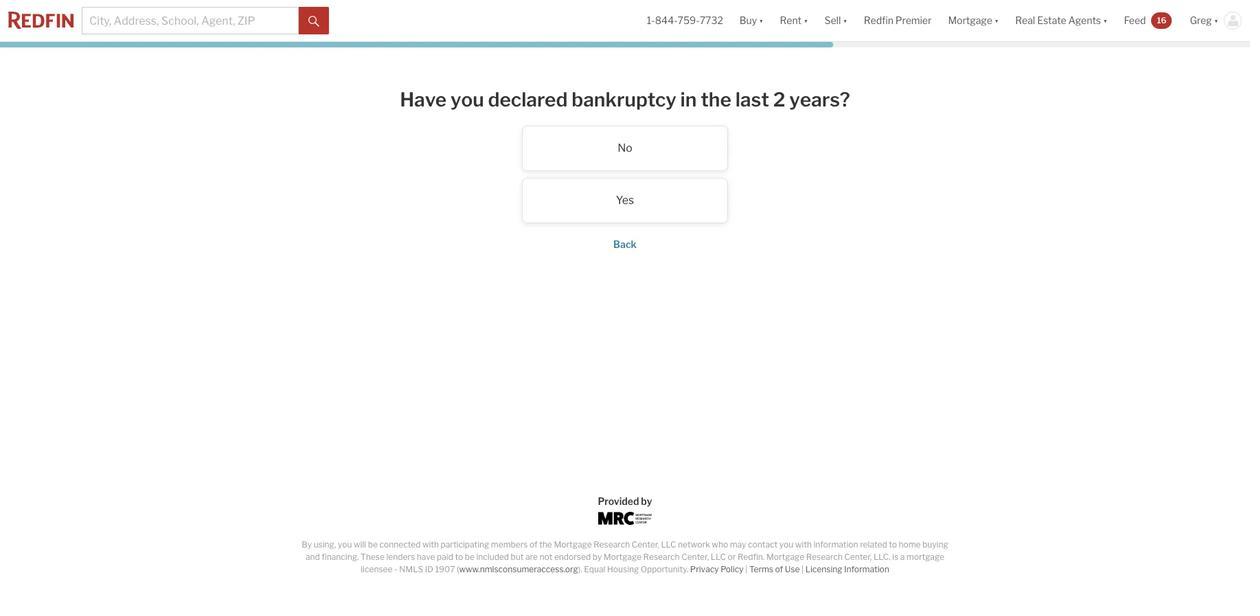 Task type: describe. For each thing, give the bounding box(es) containing it.
▾ for rent ▾
[[804, 15, 808, 26]]

redfin
[[864, 15, 894, 26]]

▾ for sell ▾
[[843, 15, 848, 26]]

equal
[[584, 564, 606, 574]]

or
[[728, 552, 736, 562]]

2 years?
[[773, 88, 851, 111]]

terms
[[750, 564, 774, 574]]

financing.
[[322, 552, 359, 562]]

1-
[[647, 15, 655, 26]]

may
[[730, 539, 747, 550]]

licensing
[[806, 564, 843, 574]]

information
[[814, 539, 859, 550]]

information
[[845, 564, 890, 574]]

in
[[681, 88, 697, 111]]

licensing information link
[[806, 564, 890, 574]]

premier
[[896, 15, 932, 26]]

estate
[[1038, 15, 1067, 26]]

endorsed
[[554, 552, 591, 562]]

members
[[491, 539, 528, 550]]

mortgage up endorsed
[[554, 539, 592, 550]]

by
[[302, 539, 312, 550]]

2 horizontal spatial research
[[806, 552, 843, 562]]

by using, you will be connected with participating members of the mortgage research center, llc network who may contact you with information related to home buying and financing. these lenders have paid to be included but are not endorsed by mortgage research center, llc or redfin. mortgage research center, llc. is a mortgage licensee - nmls id 1907 (
[[302, 539, 949, 574]]

redfin.
[[738, 552, 765, 562]]

privacy policy link
[[690, 564, 744, 574]]

contact
[[748, 539, 778, 550]]

privacy
[[690, 564, 719, 574]]

0 horizontal spatial llc
[[661, 539, 677, 550]]

▾ for buy ▾
[[759, 15, 764, 26]]

back
[[614, 238, 637, 250]]

rent ▾ button
[[780, 0, 808, 41]]

0 horizontal spatial research
[[594, 539, 630, 550]]

redfin premier
[[864, 15, 932, 26]]

participating
[[441, 539, 489, 550]]

0 horizontal spatial you
[[338, 539, 352, 550]]

no
[[618, 141, 633, 154]]

rent ▾ button
[[772, 0, 817, 41]]

these
[[361, 552, 385, 562]]

buying
[[923, 539, 949, 550]]

mortgage inside dropdown button
[[949, 15, 993, 26]]

1 horizontal spatial you
[[451, 88, 484, 111]]

buy ▾
[[740, 15, 764, 26]]

have
[[400, 88, 447, 111]]

who
[[712, 539, 728, 550]]

1 | from the left
[[746, 564, 748, 574]]

housing
[[607, 564, 639, 574]]

yes
[[616, 193, 634, 207]]

home
[[899, 539, 921, 550]]

mortgage ▾ button
[[949, 0, 999, 41]]

sell ▾ button
[[817, 0, 856, 41]]

).
[[578, 564, 583, 574]]

paid
[[437, 552, 453, 562]]

1 horizontal spatial research
[[644, 552, 680, 562]]

terms of use link
[[750, 564, 800, 574]]

-
[[394, 564, 398, 574]]

id
[[425, 564, 433, 574]]

www.nmlsconsumeraccess.org ). equal housing opportunity. privacy policy | terms of use | licensing information
[[459, 564, 890, 574]]

llc.
[[874, 552, 891, 562]]

1-844-759-7732
[[647, 15, 723, 26]]

real estate agents ▾ link
[[1016, 0, 1108, 41]]

submit search image
[[309, 16, 320, 27]]

844-
[[655, 15, 678, 26]]

mortgage ▾
[[949, 15, 999, 26]]

will
[[354, 539, 366, 550]]

is
[[893, 552, 899, 562]]

using,
[[314, 539, 336, 550]]

0 horizontal spatial center,
[[632, 539, 660, 550]]

mortgage research center image
[[599, 512, 652, 525]]

redfin premier button
[[856, 0, 940, 41]]

759-
[[678, 15, 700, 26]]

2 horizontal spatial you
[[780, 539, 794, 550]]

sell
[[825, 15, 841, 26]]

0 vertical spatial the
[[701, 88, 732, 111]]

lenders
[[386, 552, 415, 562]]

are
[[526, 552, 538, 562]]



Task type: vqa. For each thing, say whether or not it's contained in the screenshot.
dishwasher
no



Task type: locate. For each thing, give the bounding box(es) containing it.
to up is
[[889, 539, 897, 550]]

0 horizontal spatial to
[[455, 552, 463, 562]]

1 horizontal spatial with
[[796, 539, 812, 550]]

1 horizontal spatial be
[[465, 552, 475, 562]]

llc up "privacy policy" link
[[711, 552, 726, 562]]

0 vertical spatial be
[[368, 539, 378, 550]]

greg ▾
[[1190, 15, 1219, 26]]

1 horizontal spatial by
[[641, 495, 653, 507]]

of up are
[[530, 539, 538, 550]]

1 horizontal spatial center,
[[682, 552, 709, 562]]

have
[[417, 552, 435, 562]]

(
[[457, 564, 459, 574]]

buy ▾ button
[[740, 0, 764, 41]]

included
[[477, 552, 509, 562]]

but
[[511, 552, 524, 562]]

16
[[1157, 15, 1167, 25]]

1 horizontal spatial llc
[[711, 552, 726, 562]]

nmls
[[399, 564, 423, 574]]

to
[[889, 539, 897, 550], [455, 552, 463, 562]]

7732
[[700, 15, 723, 26]]

mortgage left the real
[[949, 15, 993, 26]]

0 vertical spatial of
[[530, 539, 538, 550]]

sell ▾ button
[[825, 0, 848, 41]]

6 ▾ from the left
[[1215, 15, 1219, 26]]

by up equal
[[593, 552, 602, 562]]

1 vertical spatial of
[[775, 564, 783, 574]]

1 vertical spatial llc
[[711, 552, 726, 562]]

of for terms
[[775, 564, 783, 574]]

▾ right sell
[[843, 15, 848, 26]]

3 ▾ from the left
[[843, 15, 848, 26]]

connected
[[380, 539, 421, 550]]

with up use at the right of page
[[796, 539, 812, 550]]

2 ▾ from the left
[[804, 15, 808, 26]]

0 horizontal spatial |
[[746, 564, 748, 574]]

mortgage up use at the right of page
[[767, 552, 805, 562]]

1 horizontal spatial to
[[889, 539, 897, 550]]

mortgage ▾ button
[[940, 0, 1008, 41]]

be down participating
[[465, 552, 475, 562]]

provided by
[[598, 495, 653, 507]]

mortgage
[[907, 552, 945, 562]]

have you declared bankruptcy in the last 2 years?
[[400, 88, 851, 111]]

sell ▾
[[825, 15, 848, 26]]

a
[[901, 552, 905, 562]]

network
[[678, 539, 710, 550]]

real estate agents ▾ button
[[1008, 0, 1116, 41]]

the inside by using, you will be connected with participating members of the mortgage research center, llc network who may contact you with information related to home buying and financing. these lenders have paid to be included but are not endorsed by mortgage research center, llc or redfin. mortgage research center, llc. is a mortgage licensee - nmls id 1907 (
[[540, 539, 552, 550]]

declared
[[488, 88, 568, 111]]

1 horizontal spatial |
[[802, 564, 804, 574]]

2 | from the left
[[802, 564, 804, 574]]

research
[[594, 539, 630, 550], [644, 552, 680, 562], [806, 552, 843, 562]]

with
[[423, 539, 439, 550], [796, 539, 812, 550]]

▾ right agents at top right
[[1104, 15, 1108, 26]]

0 horizontal spatial the
[[540, 539, 552, 550]]

feed
[[1124, 15, 1146, 26]]

City, Address, School, Agent, ZIP search field
[[82, 7, 299, 34]]

licensee
[[361, 564, 393, 574]]

5 ▾ from the left
[[1104, 15, 1108, 26]]

0 horizontal spatial be
[[368, 539, 378, 550]]

1-844-759-7732 link
[[647, 15, 723, 26]]

0 vertical spatial by
[[641, 495, 653, 507]]

greg
[[1190, 15, 1212, 26]]

rent
[[780, 15, 802, 26]]

llc
[[661, 539, 677, 550], [711, 552, 726, 562]]

▾ left the real
[[995, 15, 999, 26]]

of for members
[[530, 539, 538, 550]]

of
[[530, 539, 538, 550], [775, 564, 783, 574]]

by up mortgage research center image
[[641, 495, 653, 507]]

with up have
[[423, 539, 439, 550]]

provided
[[598, 495, 639, 507]]

center, up information
[[845, 552, 872, 562]]

real
[[1016, 15, 1036, 26]]

llc up opportunity. at bottom right
[[661, 539, 677, 550]]

1907
[[435, 564, 455, 574]]

0 horizontal spatial of
[[530, 539, 538, 550]]

|
[[746, 564, 748, 574], [802, 564, 804, 574]]

you up financing.
[[338, 539, 352, 550]]

and
[[306, 552, 320, 562]]

the right the in
[[701, 88, 732, 111]]

1 with from the left
[[423, 539, 439, 550]]

not
[[540, 552, 553, 562]]

www.nmlsconsumeraccess.org
[[459, 564, 578, 574]]

▾ for mortgage ▾
[[995, 15, 999, 26]]

by
[[641, 495, 653, 507], [593, 552, 602, 562]]

mortgage
[[949, 15, 993, 26], [554, 539, 592, 550], [604, 552, 642, 562], [767, 552, 805, 562]]

0 vertical spatial to
[[889, 539, 897, 550]]

use
[[785, 564, 800, 574]]

you
[[451, 88, 484, 111], [338, 539, 352, 550], [780, 539, 794, 550]]

buy ▾ button
[[732, 0, 772, 41]]

center, down network
[[682, 552, 709, 562]]

the up "not"
[[540, 539, 552, 550]]

▾ right rent
[[804, 15, 808, 26]]

research up opportunity. at bottom right
[[644, 552, 680, 562]]

▾
[[759, 15, 764, 26], [804, 15, 808, 26], [843, 15, 848, 26], [995, 15, 999, 26], [1104, 15, 1108, 26], [1215, 15, 1219, 26]]

| down redfin.
[[746, 564, 748, 574]]

1 vertical spatial the
[[540, 539, 552, 550]]

by inside by using, you will be connected with participating members of the mortgage research center, llc network who may contact you with information related to home buying and financing. these lenders have paid to be included but are not endorsed by mortgage research center, llc or redfin. mortgage research center, llc. is a mortgage licensee - nmls id 1907 (
[[593, 552, 602, 562]]

you right have
[[451, 88, 484, 111]]

| right use at the right of page
[[802, 564, 804, 574]]

0 horizontal spatial with
[[423, 539, 439, 550]]

buy
[[740, 15, 757, 26]]

be up these
[[368, 539, 378, 550]]

1 horizontal spatial the
[[701, 88, 732, 111]]

last
[[736, 88, 769, 111]]

of left use at the right of page
[[775, 564, 783, 574]]

you right contact
[[780, 539, 794, 550]]

research up licensing
[[806, 552, 843, 562]]

to up (
[[455, 552, 463, 562]]

1 horizontal spatial of
[[775, 564, 783, 574]]

mortgage up housing
[[604, 552, 642, 562]]

▾ for greg ▾
[[1215, 15, 1219, 26]]

2 horizontal spatial center,
[[845, 552, 872, 562]]

policy
[[721, 564, 744, 574]]

center,
[[632, 539, 660, 550], [682, 552, 709, 562], [845, 552, 872, 562]]

▾ right "greg"
[[1215, 15, 1219, 26]]

bankruptcy
[[572, 88, 677, 111]]

opportunity.
[[641, 564, 689, 574]]

1 ▾ from the left
[[759, 15, 764, 26]]

▾ right buy
[[759, 15, 764, 26]]

related
[[860, 539, 888, 550]]

1 vertical spatial be
[[465, 552, 475, 562]]

real estate agents ▾
[[1016, 15, 1108, 26]]

1 vertical spatial to
[[455, 552, 463, 562]]

2 with from the left
[[796, 539, 812, 550]]

of inside by using, you will be connected with participating members of the mortgage research center, llc network who may contact you with information related to home buying and financing. these lenders have paid to be included but are not endorsed by mortgage research center, llc or redfin. mortgage research center, llc. is a mortgage licensee - nmls id 1907 (
[[530, 539, 538, 550]]

www.nmlsconsumeraccess.org link
[[459, 564, 578, 574]]

back button
[[614, 238, 637, 250]]

center, up opportunity. at bottom right
[[632, 539, 660, 550]]

rent ▾
[[780, 15, 808, 26]]

0 horizontal spatial by
[[593, 552, 602, 562]]

research up housing
[[594, 539, 630, 550]]

agents
[[1069, 15, 1101, 26]]

0 vertical spatial llc
[[661, 539, 677, 550]]

1 vertical spatial by
[[593, 552, 602, 562]]

4 ▾ from the left
[[995, 15, 999, 26]]

have you declared bankruptcy in the last 2 years? option group
[[350, 125, 900, 223]]



